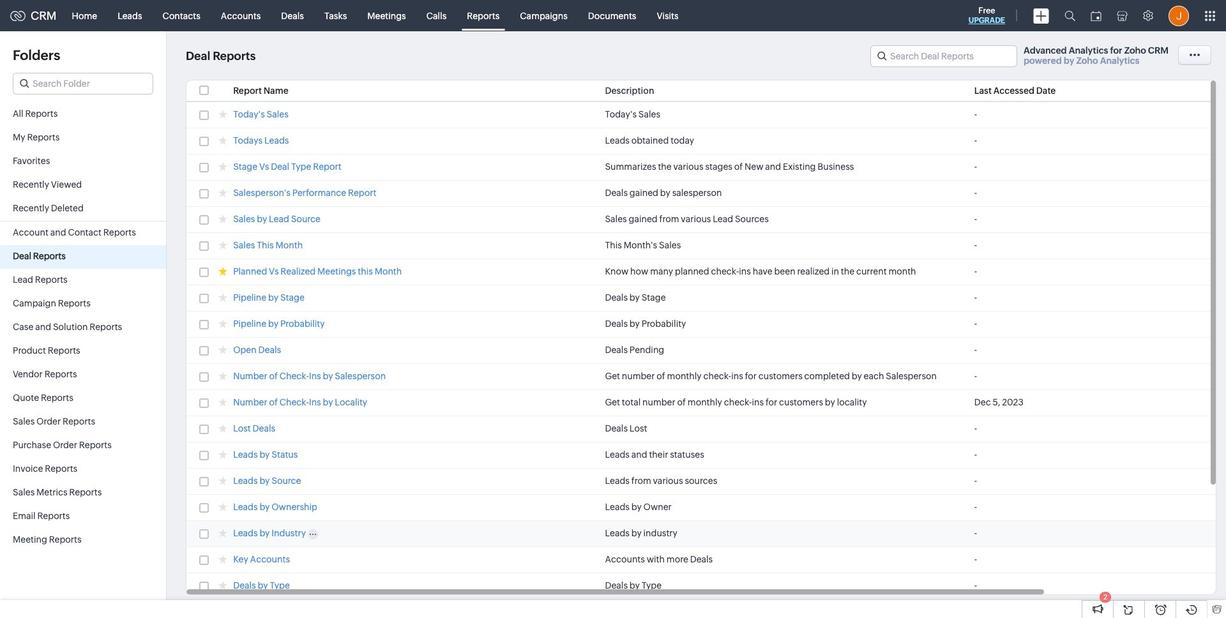 Task type: vqa. For each thing, say whether or not it's contained in the screenshot.
$ 35,000.00 to the bottom
no



Task type: describe. For each thing, give the bounding box(es) containing it.
Search Folder text field
[[13, 73, 153, 94]]

logo image
[[10, 11, 26, 21]]

profile element
[[1162, 0, 1197, 31]]

search image
[[1065, 10, 1076, 21]]

calendar image
[[1091, 11, 1102, 21]]



Task type: locate. For each thing, give the bounding box(es) containing it.
profile image
[[1169, 5, 1190, 26]]

create menu image
[[1034, 8, 1050, 23]]

create menu element
[[1026, 0, 1058, 31]]

Search Deal Reports text field
[[872, 46, 1017, 66]]

search element
[[1058, 0, 1084, 31]]



